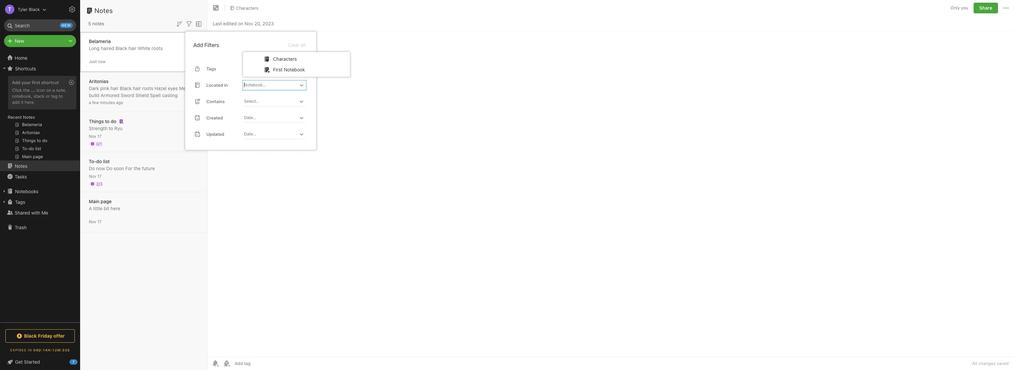 Task type: describe. For each thing, give the bounding box(es) containing it.
updated
[[206, 131, 224, 137]]

share button
[[974, 3, 999, 13]]

last edited on nov 20, 2023
[[213, 21, 274, 26]]

with
[[31, 210, 40, 216]]

the inside group
[[23, 88, 30, 93]]

0 vertical spatial now
[[98, 59, 106, 64]]

nov down the strength
[[89, 134, 96, 139]]

Located in field
[[243, 80, 306, 90]]

minutes
[[100, 100, 115, 105]]

shield
[[136, 92, 149, 98]]

main page
[[89, 199, 112, 204]]

group inside tree
[[0, 74, 80, 163]]

only
[[951, 5, 960, 10]]

located in
[[206, 82, 228, 88]]

17 for strength to ryu
[[97, 134, 102, 139]]

future
[[142, 166, 155, 171]]

expand tags image
[[2, 199, 7, 205]]

long
[[89, 45, 100, 51]]

last
[[213, 21, 222, 26]]

expires
[[10, 348, 26, 352]]

black inside popup button
[[24, 333, 37, 339]]

on inside icon on a note, notebook, stack or tag to add it here.
[[46, 88, 51, 93]]

recent
[[8, 115, 22, 120]]

all changes saved
[[973, 361, 1009, 366]]

date… for updated
[[244, 132, 256, 137]]

all
[[301, 42, 306, 48]]

few
[[92, 100, 99, 105]]

click the ...
[[12, 88, 35, 93]]

characters button
[[228, 3, 261, 13]]

ago
[[116, 100, 123, 105]]

it
[[21, 99, 23, 105]]

tags inside button
[[15, 199, 25, 205]]

Add tag field
[[234, 361, 284, 367]]

add tag image
[[223, 360, 231, 368]]

pink
[[100, 85, 109, 91]]

shared with me
[[15, 210, 48, 216]]

17 for do now do soon for the future
[[97, 174, 102, 179]]

Note Editor text field
[[207, 32, 1015, 357]]

nov down a
[[89, 219, 96, 224]]

Search text field
[[9, 19, 71, 31]]

notebook
[[284, 67, 305, 72]]

eyes
[[168, 85, 178, 91]]

belameria
[[89, 38, 111, 44]]

stack
[[34, 94, 44, 99]]

0 vertical spatial do
[[111, 118, 116, 124]]

armored
[[101, 92, 119, 98]]

hair up armored
[[111, 85, 119, 91]]

shortcuts button
[[0, 63, 80, 74]]

to inside icon on a note, notebook, stack or tag to add it here.
[[59, 94, 63, 99]]

black friday offer
[[24, 333, 65, 339]]

add a reminder image
[[211, 360, 219, 368]]

tag
[[51, 94, 58, 99]]

medium
[[179, 85, 197, 91]]

0 vertical spatial tags
[[206, 66, 216, 71]]

located
[[206, 82, 223, 88]]

0/1
[[96, 141, 102, 146]]

add
[[12, 99, 20, 105]]

you
[[961, 5, 969, 10]]

icon
[[37, 88, 45, 93]]

here
[[111, 206, 120, 211]]

shortcuts
[[15, 66, 36, 71]]

a inside note list element
[[89, 100, 91, 105]]

a few minutes ago
[[89, 100, 123, 105]]

a
[[89, 206, 92, 211]]

trash link
[[0, 222, 80, 233]]

notebooks
[[15, 189, 38, 194]]

notes inside note list element
[[95, 7, 113, 14]]

to for things
[[105, 118, 110, 124]]

2023
[[263, 21, 274, 26]]

hair up shield
[[133, 85, 141, 91]]

2/3
[[96, 182, 102, 187]]

tree containing home
[[0, 52, 80, 322]]

Sort options field
[[175, 19, 183, 28]]

dark
[[89, 85, 99, 91]]

...
[[31, 88, 35, 93]]

black friday offer button
[[5, 330, 75, 343]]

long haired black hair white roots
[[89, 45, 163, 51]]

tasks
[[15, 174, 27, 180]]

sword
[[121, 92, 134, 98]]

notes
[[92, 21, 104, 26]]

first
[[32, 80, 40, 85]]

page
[[101, 199, 112, 204]]

ryu
[[114, 125, 123, 131]]

add for add your first shortcut
[[12, 80, 20, 85]]

1 do from the left
[[89, 166, 95, 171]]

shared with me link
[[0, 207, 80, 218]]

here.
[[25, 99, 35, 105]]

first
[[273, 67, 283, 72]]

clear
[[288, 42, 300, 48]]

Account field
[[0, 3, 47, 16]]

 Date picker field
[[243, 130, 312, 139]]

me
[[42, 210, 48, 216]]

just now
[[89, 59, 106, 64]]

expand notebooks image
[[2, 189, 7, 194]]

add for add filters
[[193, 42, 203, 48]]

just
[[89, 59, 97, 64]]

More actions field
[[1003, 3, 1011, 13]]

Add filters field
[[185, 19, 193, 28]]

click
[[12, 88, 22, 93]]

expand note image
[[212, 4, 220, 12]]

2 vertical spatial notes
[[15, 163, 27, 169]]



Task type: locate. For each thing, give the bounding box(es) containing it.
7
[[72, 360, 75, 364]]

clear all button
[[288, 41, 306, 49]]

0 vertical spatial characters
[[236, 5, 258, 11]]

0 vertical spatial notes
[[95, 7, 113, 14]]

black right tyler
[[29, 7, 40, 12]]

nov 17 for do now do soon for the future
[[89, 174, 102, 179]]

1 vertical spatial nov 17
[[89, 174, 102, 179]]

1 horizontal spatial tags
[[206, 66, 216, 71]]

0 vertical spatial date…
[[244, 115, 256, 120]]

1 horizontal spatial on
[[238, 21, 244, 26]]

nov 17 up the "2/3"
[[89, 174, 102, 179]]

your
[[21, 80, 31, 85]]

add filters
[[193, 42, 219, 48]]

new search field
[[9, 19, 73, 31]]

5 notes
[[88, 21, 104, 26]]

do
[[111, 118, 116, 124], [96, 159, 102, 164]]

home link
[[0, 52, 80, 63]]

expires in 04d:14h:12m:33s
[[10, 348, 70, 352]]

0 horizontal spatial do
[[89, 166, 95, 171]]

View options field
[[193, 19, 203, 28]]

shared
[[15, 210, 30, 216]]

2 do from the left
[[106, 166, 112, 171]]

1 vertical spatial characters
[[273, 56, 297, 62]]

do left list
[[96, 159, 102, 164]]

notes up 'notes'
[[95, 7, 113, 14]]

0 horizontal spatial do
[[96, 159, 102, 164]]

1 vertical spatial on
[[46, 88, 51, 93]]

the right for
[[134, 166, 141, 171]]

list
[[103, 159, 110, 164]]

notes link
[[0, 161, 80, 171]]

spell
[[150, 92, 161, 98]]

in
[[224, 82, 228, 88]]

click to collapse image
[[78, 358, 83, 366]]

the inside to-do list do now do soon for the future
[[134, 166, 141, 171]]

roots inside dark pink hair black hair roots hazel eyes medium build armored sword shield spell casting
[[142, 85, 153, 91]]

0 vertical spatial nov 17
[[89, 134, 102, 139]]

1 vertical spatial add
[[12, 80, 20, 85]]

 input text field up contains field
[[244, 80, 298, 90]]

nov 17
[[89, 134, 102, 139], [89, 174, 102, 179], [89, 219, 102, 224]]

2 17 from the top
[[97, 174, 102, 179]]

0 vertical spatial a
[[52, 88, 55, 93]]

notebooks link
[[0, 186, 80, 197]]

row group containing characters
[[243, 52, 350, 77]]

17 up 0/1
[[97, 134, 102, 139]]

black inside dark pink hair black hair roots hazel eyes medium build armored sword shield spell casting
[[120, 85, 132, 91]]

1 horizontal spatial characters
[[273, 56, 297, 62]]

1 vertical spatial roots
[[142, 85, 153, 91]]

 input text field
[[244, 80, 298, 90], [244, 97, 298, 106]]

a little bit here
[[89, 206, 120, 211]]

do down list
[[106, 166, 112, 171]]

build
[[89, 92, 99, 98]]

contains
[[206, 99, 225, 104]]

0 vertical spatial the
[[23, 88, 30, 93]]

nov 17 down the little
[[89, 219, 102, 224]]

little
[[93, 206, 103, 211]]

nov left 20, at the left top of the page
[[245, 21, 253, 26]]

tyler
[[18, 7, 28, 12]]

new
[[62, 23, 71, 27]]

2 nov 17 from the top
[[89, 174, 102, 179]]

1 vertical spatial now
[[96, 166, 105, 171]]

0 horizontal spatial tags
[[15, 199, 25, 205]]

the left ...
[[23, 88, 30, 93]]

home
[[15, 55, 27, 61]]

1 horizontal spatial a
[[89, 100, 91, 105]]

1 horizontal spatial the
[[134, 166, 141, 171]]

2  input text field from the top
[[244, 97, 298, 106]]

17 up the "2/3"
[[97, 174, 102, 179]]

roots for white
[[152, 45, 163, 51]]

add left filters
[[193, 42, 203, 48]]

date… down contains field
[[244, 115, 256, 120]]

1 vertical spatial date…
[[244, 132, 256, 137]]

characters up last edited on nov 20, 2023 at the left top of the page
[[236, 5, 258, 11]]

tags button
[[0, 197, 80, 207]]

a inside icon on a note, notebook, stack or tag to add it here.
[[52, 88, 55, 93]]

1 vertical spatial 17
[[97, 174, 102, 179]]

trash
[[15, 225, 27, 230]]

to left ryu
[[109, 125, 113, 131]]

filters
[[205, 42, 219, 48]]

1 date… from the top
[[244, 115, 256, 120]]

a
[[52, 88, 55, 93], [89, 100, 91, 105]]

3 17 from the top
[[97, 219, 102, 224]]

3 nov 17 from the top
[[89, 219, 102, 224]]

 Date picker field
[[243, 113, 312, 123]]

nov 17 for strength to ryu
[[89, 134, 102, 139]]

now inside to-do list do now do soon for the future
[[96, 166, 105, 171]]

note window element
[[207, 0, 1015, 370]]

started
[[24, 359, 40, 365]]

tree
[[0, 52, 80, 322]]

the
[[23, 88, 30, 93], [134, 166, 141, 171]]

 input text field inside contains field
[[244, 97, 298, 106]]

share
[[980, 5, 993, 11]]

characters up first notebook
[[273, 56, 297, 62]]

to-
[[89, 159, 96, 164]]

a left the "few"
[[89, 100, 91, 105]]

0 horizontal spatial on
[[46, 88, 51, 93]]

row group
[[243, 52, 350, 77]]

edited
[[223, 21, 237, 26]]

tags up located
[[206, 66, 216, 71]]

a up tag
[[52, 88, 55, 93]]

1 vertical spatial a
[[89, 100, 91, 105]]

nov inside note window element
[[245, 21, 253, 26]]

to-do list do now do soon for the future
[[89, 159, 155, 171]]

now down list
[[96, 166, 105, 171]]

0 horizontal spatial add
[[12, 80, 20, 85]]

on inside note window element
[[238, 21, 244, 26]]

2 vertical spatial 17
[[97, 219, 102, 224]]

do up ryu
[[111, 118, 116, 124]]

Help and Learning task checklist field
[[0, 357, 80, 368]]

2 date… from the top
[[244, 132, 256, 137]]

white
[[138, 45, 150, 51]]

recent notes
[[8, 115, 35, 120]]

20,
[[255, 21, 261, 26]]

1 vertical spatial do
[[96, 159, 102, 164]]

saved
[[997, 361, 1009, 366]]

date… for created
[[244, 115, 256, 120]]

shortcut
[[41, 80, 59, 85]]

to for strength
[[109, 125, 113, 131]]

now right "just"
[[98, 59, 106, 64]]

0 vertical spatial roots
[[152, 45, 163, 51]]

on right edited
[[238, 21, 244, 26]]

note,
[[56, 88, 66, 93]]

04d:14h:12m:33s
[[33, 348, 70, 352]]

0 horizontal spatial the
[[23, 88, 30, 93]]

add filters image
[[185, 20, 193, 28]]

nov up the "2/3"
[[89, 174, 96, 179]]

Contains field
[[243, 97, 306, 106]]

0 vertical spatial  input text field
[[244, 80, 298, 90]]

1 vertical spatial notes
[[23, 115, 35, 120]]

0 vertical spatial to
[[59, 94, 63, 99]]

 input text field down located in field
[[244, 97, 298, 106]]

notes up tasks
[[15, 163, 27, 169]]

1 horizontal spatial add
[[193, 42, 203, 48]]

strength
[[89, 125, 108, 131]]

roots for hair
[[142, 85, 153, 91]]

date… down date… field
[[244, 132, 256, 137]]

add up the click
[[12, 80, 20, 85]]

roots up shield
[[142, 85, 153, 91]]

to
[[59, 94, 63, 99], [105, 118, 110, 124], [109, 125, 113, 131]]

black up sword
[[120, 85, 132, 91]]

casting
[[162, 92, 178, 98]]

more actions image
[[1003, 4, 1011, 12]]

group
[[0, 74, 80, 163]]

1  input text field from the top
[[244, 80, 298, 90]]

things
[[89, 118, 104, 124]]

new
[[15, 38, 24, 44]]

17 down the little
[[97, 219, 102, 224]]

date… inside field
[[244, 115, 256, 120]]

roots
[[152, 45, 163, 51], [142, 85, 153, 91]]

0 vertical spatial on
[[238, 21, 244, 26]]

changes
[[979, 361, 996, 366]]

roots right the white
[[152, 45, 163, 51]]

get started
[[15, 359, 40, 365]]

date… inside  date picker field
[[244, 132, 256, 137]]

to up strength to ryu
[[105, 118, 110, 124]]

black right haired
[[116, 45, 127, 51]]

notes inside group
[[23, 115, 35, 120]]

characters
[[236, 5, 258, 11], [273, 56, 297, 62]]

 input text field for located in
[[244, 80, 298, 90]]

first notebook
[[273, 67, 305, 72]]

hair left the white
[[129, 45, 137, 51]]

17
[[97, 134, 102, 139], [97, 174, 102, 179], [97, 219, 102, 224]]

strength to ryu
[[89, 125, 123, 131]]

to down note,
[[59, 94, 63, 99]]

dark pink hair black hair roots hazel eyes medium build armored sword shield spell casting
[[89, 85, 197, 98]]

do inside to-do list do now do soon for the future
[[96, 159, 102, 164]]

0 vertical spatial add
[[193, 42, 203, 48]]

on up or
[[46, 88, 51, 93]]

black up in
[[24, 333, 37, 339]]

group containing add your first shortcut
[[0, 74, 80, 163]]

1 nov 17 from the top
[[89, 134, 102, 139]]

date…
[[244, 115, 256, 120], [244, 132, 256, 137]]

haired
[[101, 45, 114, 51]]

2 vertical spatial to
[[109, 125, 113, 131]]

1 17 from the top
[[97, 134, 102, 139]]

2 vertical spatial nov 17
[[89, 219, 102, 224]]

soon
[[114, 166, 124, 171]]

1 vertical spatial  input text field
[[244, 97, 298, 106]]

0 vertical spatial 17
[[97, 134, 102, 139]]

settings image
[[68, 5, 76, 13]]

characters inside button
[[236, 5, 258, 11]]

tasks button
[[0, 171, 80, 182]]

or
[[46, 94, 50, 99]]

in
[[28, 348, 32, 352]]

 input text field for contains
[[244, 97, 298, 106]]

note list element
[[80, 0, 207, 370]]

get
[[15, 359, 23, 365]]

tags up "shared"
[[15, 199, 25, 205]]

black inside account field
[[29, 7, 40, 12]]

1 vertical spatial the
[[134, 166, 141, 171]]

0 horizontal spatial a
[[52, 88, 55, 93]]

1 horizontal spatial do
[[106, 166, 112, 171]]

0 horizontal spatial characters
[[236, 5, 258, 11]]

tags
[[206, 66, 216, 71], [15, 199, 25, 205]]

1 vertical spatial to
[[105, 118, 110, 124]]

5
[[88, 21, 91, 26]]

for
[[125, 166, 132, 171]]

1 vertical spatial tags
[[15, 199, 25, 205]]

all
[[973, 361, 978, 366]]

add inside group
[[12, 80, 20, 85]]

aritonias
[[89, 78, 109, 84]]

notes right recent
[[23, 115, 35, 120]]

do down to-
[[89, 166, 95, 171]]

 input text field inside located in field
[[244, 80, 298, 90]]

created
[[206, 115, 223, 120]]

only you
[[951, 5, 969, 10]]

nov 17 down the strength
[[89, 134, 102, 139]]

1 horizontal spatial do
[[111, 118, 116, 124]]



Task type: vqa. For each thing, say whether or not it's contained in the screenshot.
presentation
no



